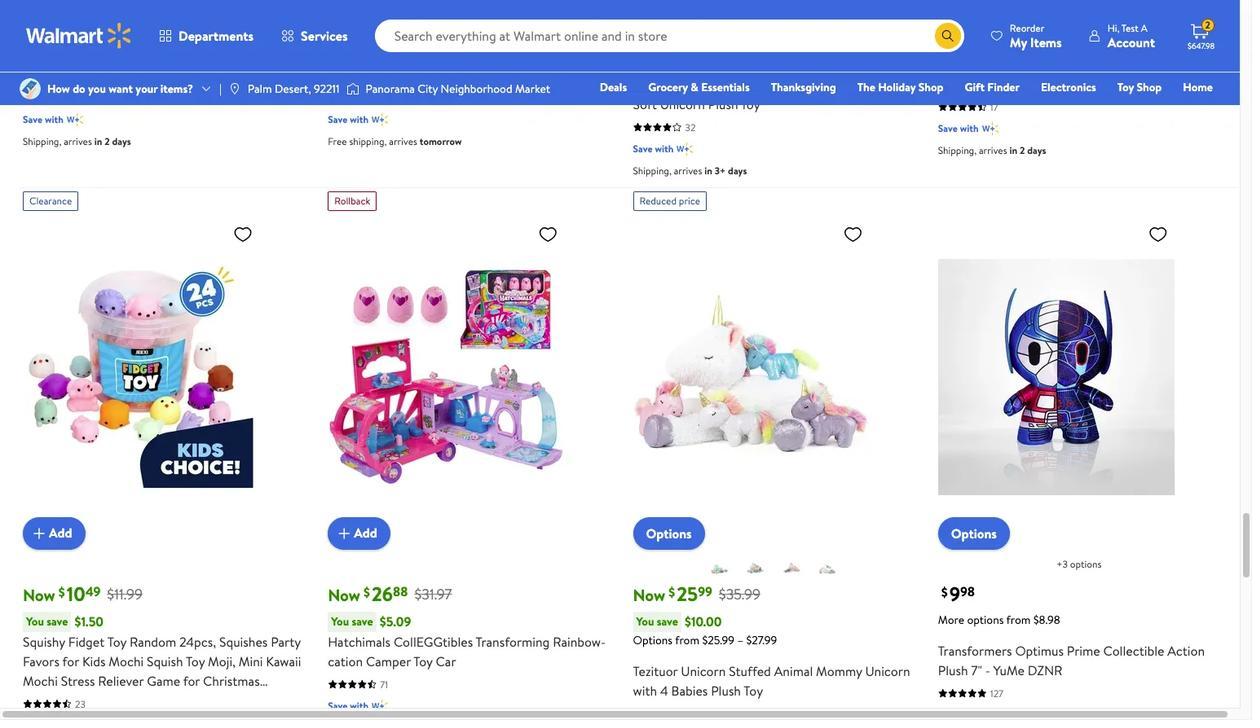 Task type: locate. For each thing, give the bounding box(es) containing it.
- left '6"'
[[1045, 75, 1050, 93]]

hi, test a account
[[1108, 21, 1155, 51]]

with up shipping,
[[350, 112, 369, 126]]

& right grocery
[[691, 79, 699, 95]]

2 up $647.98
[[1205, 18, 1211, 32]]

you up squishy
[[26, 614, 44, 630]]

shipping, for cats vs pickles -chonks - mystery bag - gold wave - 2pk bundle - 6" bean filled plush
[[938, 143, 977, 157]]

stuffed right the essentials
[[773, 75, 816, 93]]

1 add from the left
[[49, 525, 72, 543]]

more down 9
[[938, 612, 965, 628]]

1 vertical spatial toy,
[[68, 66, 90, 84]]

save for furreal
[[352, 27, 373, 43]]

walmart plus image down 'fashion' on the right top
[[982, 120, 998, 137]]

deals
[[600, 79, 627, 95]]

1 horizontal spatial 2
[[1020, 143, 1025, 157]]

save inside you save $5.09 hatchimals colleggtibles transforming rainbow- cation camper toy car
[[352, 614, 373, 630]]

options
[[662, 45, 699, 62], [1070, 557, 1102, 571], [967, 612, 1004, 628]]

toy,
[[521, 46, 543, 64], [68, 66, 90, 84]]

with left 4
[[633, 682, 657, 700]]

0 horizontal spatial for
[[62, 653, 79, 671]]

save for hatchimals colleggtibles transforming rainbow- cation camper toy car
[[328, 699, 348, 713]]

4+
[[434, 66, 449, 84]]

add to cart image
[[335, 524, 354, 544]]

from left $8.78
[[980, 25, 1005, 41]]

1 vertical spatial options
[[1070, 557, 1102, 571]]

grocery & essentials
[[648, 79, 750, 95]]

stocking
[[23, 692, 72, 710], [23, 711, 72, 721]]

days down want
[[112, 134, 131, 148]]

walmart plus image
[[67, 111, 83, 128], [372, 111, 388, 128], [982, 120, 998, 137], [372, 698, 388, 715]]

toy, inside you save $20.99 furreal cinnamon, my stylin pony toy, interactive pets toys for ages 4+
[[521, 46, 543, 64]]

for down cinnamon,
[[383, 66, 400, 84]]

plush inside morismos giant unicorn stuffed animal 32'' cute soft unicorn plush toy
[[708, 95, 738, 113]]

stress
[[61, 672, 95, 690]]

now left 10
[[23, 584, 55, 606]]

walmart plus image down 71
[[372, 698, 388, 715]]

0 vertical spatial options
[[662, 45, 699, 62]]

– right $8.78
[[1036, 25, 1043, 41]]

options for more options from $8.98
[[967, 612, 1004, 628]]

mommy
[[816, 663, 862, 680]]

23
[[75, 698, 85, 711]]

+3
[[1057, 557, 1068, 571]]

1 vertical spatial mochi
[[23, 672, 58, 690]]

from down $10.00
[[675, 632, 700, 649]]

$8.98
[[1034, 612, 1060, 628]]

elephant
[[154, 46, 204, 64]]

save down 25
[[657, 614, 678, 630]]

walmart plus image up shipping, arrives in 3+ days
[[677, 141, 693, 157]]

 image for palm
[[228, 82, 241, 95]]

more
[[633, 45, 659, 62], [938, 612, 965, 628]]

2 $ from the left
[[364, 584, 370, 602]]

you inside you save $10.00 options from $25.99 – $27.99
[[636, 614, 654, 630]]

1 horizontal spatial add button
[[328, 517, 390, 550]]

1 vertical spatial –
[[737, 632, 744, 649]]

hatchimals colleggtibles transforming rainbow-cation camper toy car image
[[328, 217, 564, 537]]

$ left 25
[[669, 584, 675, 602]]

gray,
[[93, 66, 123, 84]]

 image
[[346, 81, 359, 97]]

$ left 26
[[364, 584, 370, 602]]

save
[[23, 112, 42, 126], [328, 112, 348, 126], [938, 121, 958, 135], [633, 142, 653, 155], [328, 699, 348, 713]]

a
[[1141, 21, 1148, 35]]

shipping,
[[349, 134, 387, 148]]

white image
[[818, 559, 837, 579]]

plush inside tezituor unicorn stuffed animal mommy unicorn with 4 babies plush toy
[[711, 682, 741, 700]]

1 add button from the left
[[23, 517, 85, 550]]

$ for 26
[[364, 584, 370, 602]]

- right the bag
[[1156, 55, 1161, 73]]

2 down you
[[105, 134, 110, 148]]

reliever
[[98, 672, 144, 690]]

add for 10
[[49, 525, 72, 543]]

with down how
[[45, 112, 63, 126]]

arrives down 116
[[64, 134, 92, 148]]

with up shipping, arrives in 3+ days
[[655, 142, 674, 155]]

electronics link
[[1034, 78, 1104, 96]]

kids
[[82, 653, 106, 671]]

save for squishy
[[47, 614, 68, 630]]

0 horizontal spatial toy,
[[68, 66, 90, 84]]

walmart plus image down 127
[[982, 707, 998, 721]]

now left 26
[[328, 584, 360, 606]]

save with up free
[[328, 112, 369, 126]]

& up gray, at the left of page
[[107, 46, 115, 64]]

1 shop from the left
[[919, 79, 944, 95]]

the
[[857, 79, 876, 95]]

1 horizontal spatial  image
[[228, 82, 241, 95]]

$ inside now $ 26 88 $31.97
[[364, 584, 370, 602]]

stuffed down $27.99
[[729, 663, 771, 680]]

0 vertical spatial animal
[[819, 75, 857, 93]]

for up 'easter'
[[183, 672, 200, 690]]

you for vtech
[[26, 27, 44, 43]]

search icon image
[[942, 29, 955, 42]]

the holiday shop link
[[850, 78, 951, 96]]

you for squishy
[[26, 614, 44, 630]]

2 inside the 2 $647.98
[[1205, 18, 1211, 32]]

1 horizontal spatial animal
[[819, 75, 857, 93]]

2 for vtech explore & crawl elephant plush baby and toddler toy, gray, walmart exclusive
[[105, 134, 110, 148]]

bundle
[[1003, 75, 1042, 93]]

1 horizontal spatial add
[[354, 525, 377, 543]]

save with down how
[[23, 112, 63, 126]]

now inside now $ 25 99 $35.99
[[633, 584, 666, 606]]

you up furreal
[[331, 27, 349, 43]]

animal down $27.99
[[774, 663, 813, 680]]

my inside you save $20.99 furreal cinnamon, my stylin pony toy, interactive pets toys for ages 4+
[[436, 46, 453, 64]]

you inside you save $20.99 furreal cinnamon, my stylin pony toy, interactive pets toys for ages 4+
[[331, 27, 349, 43]]

walmart image
[[26, 23, 132, 49]]

1 now from the left
[[23, 584, 55, 606]]

you up hatchimals
[[331, 614, 349, 630]]

0 vertical spatial stocking
[[23, 692, 72, 710]]

unicorn up babies
[[681, 663, 726, 680]]

2 horizontal spatial 2
[[1205, 18, 1211, 32]]

days
[[112, 134, 131, 148], [1028, 143, 1047, 157], [728, 164, 747, 177]]

you save $1.50 squishy fidget toy random 24pcs, squishes party favors for kids mochi squish toy moji, mini kawaii mochi stress reliever game for christmas stocking stuffers fillers easter basket top stocking stuffer
[[23, 613, 301, 721]]

one debit link
[[1081, 101, 1151, 119]]

walmart plus image for furreal cinnamon, my stylin pony toy, interactive pets toys for ages 4+
[[372, 111, 388, 128]]

with for hatchimals colleggtibles transforming rainbow- cation camper toy car
[[350, 699, 369, 713]]

0 vertical spatial &
[[107, 46, 115, 64]]

now $ 25 99 $35.99
[[633, 580, 761, 608]]

save inside you save $10.00 options from $25.99 – $27.99
[[657, 614, 678, 630]]

1 horizontal spatial &
[[691, 79, 699, 95]]

2 horizontal spatial for
[[383, 66, 400, 84]]

plush down the bag
[[1133, 75, 1163, 93]]

arrives
[[64, 134, 92, 148], [389, 134, 417, 148], [979, 143, 1007, 157], [674, 164, 702, 177]]

action
[[1168, 642, 1205, 660]]

shipping, up reduced
[[633, 164, 672, 177]]

49
[[85, 583, 101, 601]]

0 horizontal spatial in
[[94, 134, 102, 148]]

save up morismos
[[657, 27, 678, 43]]

0 horizontal spatial  image
[[20, 78, 41, 99]]

now
[[23, 584, 55, 606], [328, 584, 360, 606], [633, 584, 666, 606]]

9
[[950, 580, 960, 608]]

0 horizontal spatial walmart plus image
[[677, 141, 693, 157]]

shipping, down "fashion" link
[[938, 143, 977, 157]]

2 down registry link
[[1020, 143, 1025, 157]]

1 horizontal spatial mochi
[[109, 653, 144, 671]]

now inside now $ 10 49 $11.99
[[23, 584, 55, 606]]

you up tezituor
[[636, 614, 654, 630]]

clearance
[[29, 194, 72, 208]]

116
[[75, 91, 87, 105]]

days for cats vs pickles -chonks - mystery bag - gold wave - 2pk bundle - 6" bean filled plush
[[1028, 143, 1047, 157]]

save up squishy
[[47, 614, 68, 630]]

you up morismos
[[636, 27, 654, 43]]

save
[[47, 27, 68, 43], [352, 27, 373, 43], [657, 27, 678, 43], [47, 614, 68, 630], [352, 614, 373, 630], [657, 614, 678, 630]]

1 vertical spatial &
[[691, 79, 699, 95]]

pink image
[[782, 559, 801, 579]]

1 horizontal spatial more
[[938, 612, 965, 628]]

0 horizontal spatial my
[[436, 46, 453, 64]]

squishes
[[219, 633, 268, 651]]

deals link
[[593, 78, 635, 96]]

1 horizontal spatial days
[[728, 164, 747, 177]]

$ left 10
[[59, 584, 65, 602]]

0 horizontal spatial shop
[[919, 79, 944, 95]]

– inside you save $10.00 options from $25.99 – $27.99
[[737, 632, 744, 649]]

days down 'registry'
[[1028, 143, 1047, 157]]

0 vertical spatial toy,
[[521, 46, 543, 64]]

walmart plus image
[[677, 141, 693, 157], [982, 707, 998, 721]]

add to favorites list, transformers optimus prime collectible action plush 7" - yume dznr image
[[1149, 224, 1168, 244]]

0 horizontal spatial &
[[107, 46, 115, 64]]

$ inside now $ 10 49 $11.99
[[59, 584, 65, 602]]

2 now from the left
[[328, 584, 360, 606]]

- up the bundle at the top right
[[1024, 55, 1029, 73]]

0 horizontal spatial add
[[49, 525, 72, 543]]

gold
[[1164, 55, 1191, 73]]

walmart plus image down 116
[[67, 111, 83, 128]]

stuffed inside morismos giant unicorn stuffed animal 32'' cute soft unicorn plush toy
[[773, 75, 816, 93]]

0 horizontal spatial days
[[112, 134, 131, 148]]

toy down $22.99
[[741, 95, 760, 113]]

add up 10
[[49, 525, 72, 543]]

now $ 10 49 $11.99
[[23, 580, 143, 608]]

toy down the colleggtibles
[[414, 653, 433, 671]]

-
[[1024, 55, 1029, 73], [1074, 55, 1079, 73], [1156, 55, 1161, 73], [972, 75, 977, 93], [1045, 75, 1050, 93], [985, 662, 991, 680]]

add button up 26
[[328, 517, 390, 550]]

toy inside you save $5.09 hatchimals colleggtibles transforming rainbow- cation camper toy car
[[414, 653, 433, 671]]

you
[[26, 27, 44, 43], [331, 27, 349, 43], [636, 27, 654, 43], [26, 614, 44, 630], [331, 614, 349, 630], [636, 614, 654, 630]]

save with for vtech explore & crawl elephant plush baby and toddler toy, gray, walmart exclusive
[[23, 112, 63, 126]]

 image
[[20, 78, 41, 99], [228, 82, 241, 95]]

animal left the
[[819, 75, 857, 93]]

1 horizontal spatial shop
[[1137, 79, 1162, 95]]

2 horizontal spatial in
[[1010, 143, 1018, 157]]

account
[[1108, 33, 1155, 51]]

you up vtech
[[26, 27, 44, 43]]

home link
[[1176, 78, 1221, 96]]

–
[[1036, 25, 1043, 41], [737, 632, 744, 649]]

0 vertical spatial more
[[633, 45, 659, 62]]

0 horizontal spatial options
[[662, 45, 699, 62]]

0 horizontal spatial –
[[737, 632, 744, 649]]

add up 26
[[354, 525, 377, 543]]

0 horizontal spatial 2
[[105, 134, 110, 148]]

shop inside "link"
[[919, 79, 944, 95]]

0 horizontal spatial shipping, arrives in 2 days
[[23, 134, 131, 148]]

from left $22.99
[[701, 45, 726, 62]]

options up transformers
[[967, 612, 1004, 628]]

– left $27.99
[[737, 632, 744, 649]]

add to favorites list, squishy fidget toy random 24pcs, squishes party favors for kids mochi squish toy moji, mini kawaii mochi stress reliever game for christmas stocking stuffers fillers easter basket top stocking stuffer image
[[233, 224, 253, 244]]

mochi
[[109, 653, 144, 671], [23, 672, 58, 690]]

options link for the transformers optimus prime collectible action plush 7" - yume dznr image
[[938, 517, 1010, 550]]

save down toddler
[[23, 112, 42, 126]]

you save $10.00 options from $25.99 – $27.99
[[633, 613, 777, 649]]

1 horizontal spatial shipping, arrives in 2 days
[[938, 143, 1047, 157]]

you for hatchimals
[[331, 614, 349, 630]]

2 vertical spatial options
[[967, 612, 1004, 628]]

1 horizontal spatial walmart plus image
[[982, 707, 998, 721]]

more up morismos
[[633, 45, 659, 62]]

save with down cation
[[328, 699, 369, 713]]

you save $20.99 furreal cinnamon, my stylin pony toy, interactive pets toys for ages 4+
[[328, 26, 607, 84]]

1 horizontal spatial for
[[183, 672, 200, 690]]

finder
[[988, 79, 1020, 95]]

save up vtech
[[47, 27, 68, 43]]

0 horizontal spatial add button
[[23, 517, 85, 550]]

services
[[301, 27, 348, 45]]

2 vertical spatial for
[[183, 672, 200, 690]]

stuffer
[[75, 711, 115, 721]]

with down cation
[[350, 699, 369, 713]]

0 vertical spatial –
[[1036, 25, 1043, 41]]

now inside now $ 26 88 $31.97
[[328, 584, 360, 606]]

plush down departments
[[207, 46, 237, 64]]

add
[[49, 525, 72, 543], [354, 525, 377, 543]]

pets
[[328, 66, 353, 84]]

save down wave
[[938, 121, 958, 135]]

in down "fashion" link
[[1010, 143, 1018, 157]]

you inside you save $5.09 hatchimals colleggtibles transforming rainbow- cation camper toy car
[[331, 614, 349, 630]]

save with for hatchimals colleggtibles transforming rainbow- cation camper toy car
[[328, 699, 369, 713]]

transformers
[[938, 642, 1012, 660]]

1 vertical spatial animal
[[774, 663, 813, 680]]

walmart
[[126, 66, 173, 84]]

6"
[[1054, 75, 1065, 93]]

2 horizontal spatial shipping,
[[938, 143, 977, 157]]

walmart plus image down 107
[[372, 111, 388, 128]]

- left 2pk
[[972, 75, 977, 93]]

$1.50
[[75, 613, 104, 631]]

1 horizontal spatial options link
[[938, 517, 1010, 550]]

shipping, for vtech explore & crawl elephant plush baby and toddler toy, gray, walmart exclusive
[[23, 134, 61, 148]]

shop down the bag
[[1137, 79, 1162, 95]]

0 horizontal spatial options link
[[633, 517, 705, 550]]

4 $ from the left
[[942, 584, 948, 602]]

$ inside now $ 25 99 $35.99
[[669, 584, 675, 602]]

0 vertical spatial for
[[383, 66, 400, 84]]

2 add from the left
[[354, 525, 377, 543]]

days right 3+ on the top right of page
[[728, 164, 747, 177]]

the holiday shop
[[857, 79, 944, 95]]

transformers optimus prime collectible action plush 7" - yume dznr
[[938, 642, 1205, 680]]

0 horizontal spatial now
[[23, 584, 55, 606]]

2pk
[[980, 75, 1000, 93]]

1 horizontal spatial –
[[1036, 25, 1043, 41]]

1 horizontal spatial toy,
[[521, 46, 543, 64]]

furreal
[[328, 46, 369, 64]]

you inside you save more options from $22.99
[[636, 27, 654, 43]]

plush down giant
[[708, 95, 738, 113]]

0 horizontal spatial more
[[633, 45, 659, 62]]

0 horizontal spatial stuffed
[[729, 663, 771, 680]]

animal
[[819, 75, 857, 93], [774, 663, 813, 680]]

24pcs,
[[179, 633, 216, 651]]

32''
[[861, 75, 879, 93]]

walmart plus image for cats vs pickles -chonks - mystery bag - gold wave - 2pk bundle - 6" bean filled plush
[[982, 120, 998, 137]]

1 vertical spatial stuffed
[[729, 663, 771, 680]]

arrives up price
[[674, 164, 702, 177]]

my left items
[[1010, 33, 1027, 51]]

giant
[[692, 75, 722, 93]]

grocery & essentials link
[[641, 78, 757, 96]]

save up furreal
[[352, 27, 373, 43]]

shop
[[919, 79, 944, 95], [1137, 79, 1162, 95]]

now for 10
[[23, 584, 55, 606]]

add to favorites list, tezituor unicorn stuffed animal mommy unicorn with 4 babies plush toy image
[[843, 224, 863, 244]]

0 horizontal spatial animal
[[774, 663, 813, 680]]

with for cats vs pickles -chonks - mystery bag - gold wave - 2pk bundle - 6" bean filled plush
[[960, 121, 979, 135]]

save up hatchimals
[[352, 614, 373, 630]]

days for vtech explore & crawl elephant plush baby and toddler toy, gray, walmart exclusive
[[112, 134, 131, 148]]

plush left 7" at bottom
[[938, 662, 968, 680]]

mochi down favors
[[23, 672, 58, 690]]

walmart plus image for hatchimals colleggtibles transforming rainbow- cation camper toy car
[[372, 698, 388, 715]]

1 horizontal spatial options
[[967, 612, 1004, 628]]

 image right the |
[[228, 82, 241, 95]]

2 add button from the left
[[328, 517, 390, 550]]

Search search field
[[375, 20, 964, 52]]

animal inside morismos giant unicorn stuffed animal 32'' cute soft unicorn plush toy
[[819, 75, 857, 93]]

christmas
[[203, 672, 260, 690]]

options inside you save $10.00 options from $25.99 – $27.99
[[633, 632, 673, 649]]

shipping, arrives in 2 days for vtech explore & crawl elephant plush baby and toddler toy, gray, walmart exclusive
[[23, 134, 131, 148]]

options up grocery
[[662, 45, 699, 62]]

shop down cats on the top of page
[[919, 79, 944, 95]]

save inside 'you save $1.50 squishy fidget toy random 24pcs, squishes party favors for kids mochi squish toy moji, mini kawaii mochi stress reliever game for christmas stocking stuffers fillers easter basket top stocking stuffer'
[[47, 614, 68, 630]]

$ left 9
[[942, 584, 948, 602]]

unicorn down $22.99
[[725, 75, 770, 93]]

1 horizontal spatial my
[[1010, 33, 1027, 51]]

3 $ from the left
[[669, 584, 675, 602]]

2 horizontal spatial now
[[633, 584, 666, 606]]

in for cats vs pickles -chonks - mystery bag - gold wave - 2pk bundle - 6" bean filled plush
[[1010, 143, 1018, 157]]

$31.97
[[415, 585, 452, 605]]

$35.99
[[719, 585, 761, 605]]

add for 26
[[354, 525, 377, 543]]

plush inside you save $8.00 vtech explore & crawl elephant plush baby and toddler toy, gray, walmart exclusive
[[207, 46, 237, 64]]

1 vertical spatial stocking
[[23, 711, 72, 721]]

1 vertical spatial walmart plus image
[[982, 707, 998, 721]]

options link up 98 at the bottom
[[938, 517, 1010, 550]]

2 horizontal spatial options
[[1070, 557, 1102, 571]]

1 $ from the left
[[59, 584, 65, 602]]

$35.12
[[1045, 25, 1075, 41]]

$10.00
[[685, 613, 722, 631]]

1 options link from the left
[[633, 517, 705, 550]]

2 horizontal spatial days
[[1028, 143, 1047, 157]]

for up "stress"
[[62, 653, 79, 671]]

save inside you save $8.00 vtech explore & crawl elephant plush baby and toddler toy, gray, walmart exclusive
[[47, 27, 68, 43]]

1 horizontal spatial stuffed
[[773, 75, 816, 93]]

camper
[[366, 653, 411, 671]]

0 horizontal spatial shipping,
[[23, 134, 61, 148]]

with down 'fashion' on the right top
[[960, 121, 979, 135]]

add button up 10
[[23, 517, 85, 550]]

3+
[[715, 164, 726, 177]]

you inside you save $8.00 vtech explore & crawl elephant plush baby and toddler toy, gray, walmart exclusive
[[26, 27, 44, 43]]

you
[[88, 81, 106, 97]]

- right 7" at bottom
[[985, 662, 991, 680]]

save inside you save $20.99 furreal cinnamon, my stylin pony toy, interactive pets toys for ages 4+
[[352, 27, 373, 43]]

1 vertical spatial more
[[938, 612, 965, 628]]

add button for 26
[[328, 517, 390, 550]]

 image left how
[[20, 78, 41, 99]]

3 now from the left
[[633, 584, 666, 606]]

&
[[107, 46, 115, 64], [691, 79, 699, 95]]

save up free
[[328, 112, 348, 126]]

toy inside toy shop link
[[1118, 79, 1134, 95]]

save for options
[[657, 614, 678, 630]]

tezituor unicorn stuffed animal mommy unicorn with 4 babies plush toy image
[[633, 217, 870, 537]]

save inside you save more options from $22.99
[[657, 27, 678, 43]]

add to cart image
[[29, 524, 49, 544]]

1 horizontal spatial now
[[328, 584, 360, 606]]

plush right babies
[[711, 682, 741, 700]]

0 vertical spatial mochi
[[109, 653, 144, 671]]

0 vertical spatial stuffed
[[773, 75, 816, 93]]

you inside 'you save $1.50 squishy fidget toy random 24pcs, squishes party favors for kids mochi squish toy moji, mini kawaii mochi stress reliever game for christmas stocking stuffers fillers easter basket top stocking stuffer'
[[26, 614, 44, 630]]

shipping, down how
[[23, 134, 61, 148]]

dznr
[[1028, 662, 1063, 680]]

options right +3
[[1070, 557, 1102, 571]]

2 options link from the left
[[938, 517, 1010, 550]]



Task type: vqa. For each thing, say whether or not it's contained in the screenshot.
Pattern tab
no



Task type: describe. For each thing, give the bounding box(es) containing it.
how
[[47, 81, 70, 97]]

stylin
[[456, 46, 488, 64]]

 image for how
[[20, 78, 41, 99]]

bean
[[1068, 75, 1096, 93]]

green image
[[710, 559, 729, 579]]

save for furreal cinnamon, my stylin pony toy, interactive pets toys for ages 4+
[[328, 112, 348, 126]]

pickles
[[982, 55, 1021, 73]]

you for furreal
[[331, 27, 349, 43]]

thanksgiving
[[771, 79, 836, 95]]

toy down 24pcs,
[[186, 653, 205, 671]]

pony
[[491, 46, 519, 64]]

with for vtech explore & crawl elephant plush baby and toddler toy, gray, walmart exclusive
[[45, 112, 63, 126]]

babies
[[671, 682, 708, 700]]

test
[[1122, 21, 1139, 35]]

explore
[[61, 46, 104, 64]]

$8.00
[[75, 26, 107, 44]]

2 stocking from the top
[[23, 711, 72, 721]]

baby
[[240, 46, 268, 64]]

for inside you save $20.99 furreal cinnamon, my stylin pony toy, interactive pets toys for ages 4+
[[383, 66, 400, 84]]

desert,
[[275, 81, 311, 97]]

save with for cats vs pickles -chonks - mystery bag - gold wave - 2pk bundle - 6" bean filled plush
[[938, 121, 979, 135]]

now for 26
[[328, 584, 360, 606]]

$647.98
[[1188, 40, 1215, 51]]

unicorn up '32'
[[660, 95, 705, 113]]

thanksgiving link
[[764, 78, 844, 96]]

departments
[[179, 27, 254, 45]]

now $ 26 88 $31.97
[[328, 580, 452, 608]]

127
[[990, 687, 1004, 701]]

Walmart Site-Wide search field
[[375, 20, 964, 52]]

animal inside tezituor unicorn stuffed animal mommy unicorn with 4 babies plush toy
[[774, 663, 813, 680]]

essentials
[[701, 79, 750, 95]]

|
[[219, 81, 222, 97]]

soft
[[633, 95, 657, 113]]

save with for furreal cinnamon, my stylin pony toy, interactive pets toys for ages 4+
[[328, 112, 369, 126]]

options up 98 at the bottom
[[951, 525, 997, 543]]

toy, inside you save $8.00 vtech explore & crawl elephant plush baby and toddler toy, gray, walmart exclusive
[[68, 66, 90, 84]]

transformers optimus prime collectible action plush 7" - yume dznr image
[[938, 217, 1175, 537]]

tomorrow
[[420, 134, 462, 148]]

92211
[[314, 81, 340, 97]]

mini
[[239, 653, 263, 671]]

save for vtech explore & crawl elephant plush baby and toddler toy, gray, walmart exclusive
[[23, 112, 42, 126]]

game
[[147, 672, 180, 690]]

32
[[685, 120, 696, 134]]

bag
[[1131, 55, 1152, 73]]

arrives down 'fashion' on the right top
[[979, 143, 1007, 157]]

save with up shipping, arrives in 3+ days
[[633, 142, 674, 155]]

save for cats vs pickles -chonks - mystery bag - gold wave - 2pk bundle - 6" bean filled plush
[[938, 121, 958, 135]]

in for vtech explore & crawl elephant plush baby and toddler toy, gray, walmart exclusive
[[94, 134, 102, 148]]

moji,
[[208, 653, 236, 671]]

$22.99
[[729, 45, 761, 62]]

yume
[[994, 662, 1025, 680]]

save down soft
[[633, 142, 653, 155]]

gift
[[965, 79, 985, 95]]

fidget
[[68, 633, 105, 651]]

with inside tezituor unicorn stuffed animal mommy unicorn with 4 babies plush toy
[[633, 682, 657, 700]]

transforming
[[476, 633, 550, 651]]

+3 options
[[1057, 557, 1102, 571]]

items
[[1031, 33, 1062, 51]]

1 horizontal spatial shipping,
[[633, 164, 672, 177]]

add to favorites list, hatchimals colleggtibles transforming rainbow-cation camper toy car image
[[538, 224, 558, 244]]

unicorn right mommy
[[865, 663, 910, 680]]

market
[[515, 81, 550, 97]]

0 horizontal spatial mochi
[[23, 672, 58, 690]]

$ for 25
[[669, 584, 675, 602]]

from left $8.98
[[1007, 612, 1031, 628]]

hi,
[[1108, 21, 1120, 35]]

2 shop from the left
[[1137, 79, 1162, 95]]

0 vertical spatial walmart plus image
[[677, 141, 693, 157]]

one debit
[[1088, 102, 1143, 118]]

one
[[1088, 102, 1113, 118]]

more inside you save more options from $22.99
[[633, 45, 659, 62]]

interactive
[[547, 46, 607, 64]]

you for options
[[636, 27, 654, 43]]

home
[[1183, 79, 1213, 95]]

toys
[[355, 66, 380, 84]]

from inside you save more options from $22.99
[[701, 45, 726, 62]]

plush inside transformers optimus prime collectible action plush 7" - yume dznr
[[938, 662, 968, 680]]

stuffed inside tezituor unicorn stuffed animal mommy unicorn with 4 babies plush toy
[[729, 663, 771, 680]]

basket
[[196, 692, 234, 710]]

hatchimals
[[328, 633, 391, 651]]

2 for cats vs pickles -chonks - mystery bag - gold wave - 2pk bundle - 6" bean filled plush
[[1020, 143, 1025, 157]]

4
[[660, 682, 668, 700]]

98
[[960, 583, 975, 601]]

$25.99
[[702, 632, 735, 649]]

my inside reorder my items
[[1010, 33, 1027, 51]]

exclusive
[[176, 66, 228, 84]]

options up 25
[[646, 525, 692, 543]]

- inside transformers optimus prime collectible action plush 7" - yume dznr
[[985, 662, 991, 680]]

free
[[328, 134, 347, 148]]

debit
[[1116, 102, 1143, 118]]

reduced price
[[640, 194, 700, 208]]

morismos
[[633, 75, 689, 93]]

options for +3 options
[[1070, 557, 1102, 571]]

chonks
[[1029, 55, 1071, 73]]

how do you want your items?
[[47, 81, 193, 97]]

services button
[[268, 16, 362, 55]]

you for options
[[636, 614, 654, 630]]

cats vs pickles -chonks - mystery bag - gold wave - 2pk bundle - 6" bean filled plush
[[938, 55, 1191, 93]]

with for furreal cinnamon, my stylin pony toy, interactive pets toys for ages 4+
[[350, 112, 369, 126]]

$ for 10
[[59, 584, 65, 602]]

save for vtech
[[47, 27, 68, 43]]

shipping, arrives in 3+ days
[[633, 164, 747, 177]]

walmart+
[[1165, 102, 1213, 118]]

add button for 10
[[23, 517, 85, 550]]

cation
[[328, 653, 363, 671]]

kawaii
[[266, 653, 301, 671]]

squishy fidget toy random 24pcs, squishes party favors for kids mochi squish toy moji, mini kawaii mochi stress reliever game for christmas stocking stuffers fillers easter basket top stocking stuffer image
[[23, 217, 259, 537]]

optimus
[[1015, 642, 1064, 660]]

toy right fidget
[[107, 633, 126, 651]]

107
[[380, 91, 394, 105]]

grocery
[[648, 79, 688, 95]]

$ inside "$ 9 98"
[[942, 584, 948, 602]]

& inside you save $8.00 vtech explore & crawl elephant plush baby and toddler toy, gray, walmart exclusive
[[107, 46, 115, 64]]

options up cats on the top of page
[[938, 25, 978, 41]]

99
[[698, 583, 712, 601]]

collectible
[[1104, 642, 1165, 660]]

party
[[271, 633, 301, 651]]

shipping, arrives in 2 days for cats vs pickles -chonks - mystery bag - gold wave - 2pk bundle - 6" bean filled plush
[[938, 143, 1047, 157]]

vs
[[967, 55, 979, 73]]

you save $8.00 vtech explore & crawl elephant plush baby and toddler toy, gray, walmart exclusive
[[23, 26, 291, 84]]

price
[[679, 194, 700, 208]]

1 vertical spatial for
[[62, 653, 79, 671]]

from inside you save $10.00 options from $25.99 – $27.99
[[675, 632, 700, 649]]

options link for tezituor unicorn stuffed animal mommy unicorn with 4 babies plush toy image at the right
[[633, 517, 705, 550]]

cats
[[938, 55, 964, 73]]

save for options
[[657, 27, 678, 43]]

1 horizontal spatial in
[[705, 164, 713, 177]]

- up the bean
[[1074, 55, 1079, 73]]

want
[[109, 81, 133, 97]]

plush inside cats vs pickles -chonks - mystery bag - gold wave - 2pk bundle - 6" bean filled plush
[[1133, 75, 1163, 93]]

toy shop
[[1118, 79, 1162, 95]]

now for 25
[[633, 584, 666, 606]]

city
[[418, 81, 438, 97]]

arrives right shipping,
[[389, 134, 417, 148]]

off white image
[[746, 559, 765, 579]]

options inside you save more options from $22.99
[[662, 45, 699, 62]]

walmart plus image for vtech explore & crawl elephant plush baby and toddler toy, gray, walmart exclusive
[[67, 111, 83, 128]]

$ 9 98
[[942, 580, 975, 608]]

free shipping, arrives tomorrow
[[328, 134, 462, 148]]

home fashion
[[966, 79, 1213, 118]]

save for hatchimals
[[352, 614, 373, 630]]

1 stocking from the top
[[23, 692, 72, 710]]

toy inside morismos giant unicorn stuffed animal 32'' cute soft unicorn plush toy
[[741, 95, 760, 113]]

toy inside tezituor unicorn stuffed animal mommy unicorn with 4 babies plush toy
[[744, 682, 763, 700]]

reduced
[[640, 194, 677, 208]]

$5.09
[[380, 613, 411, 631]]



